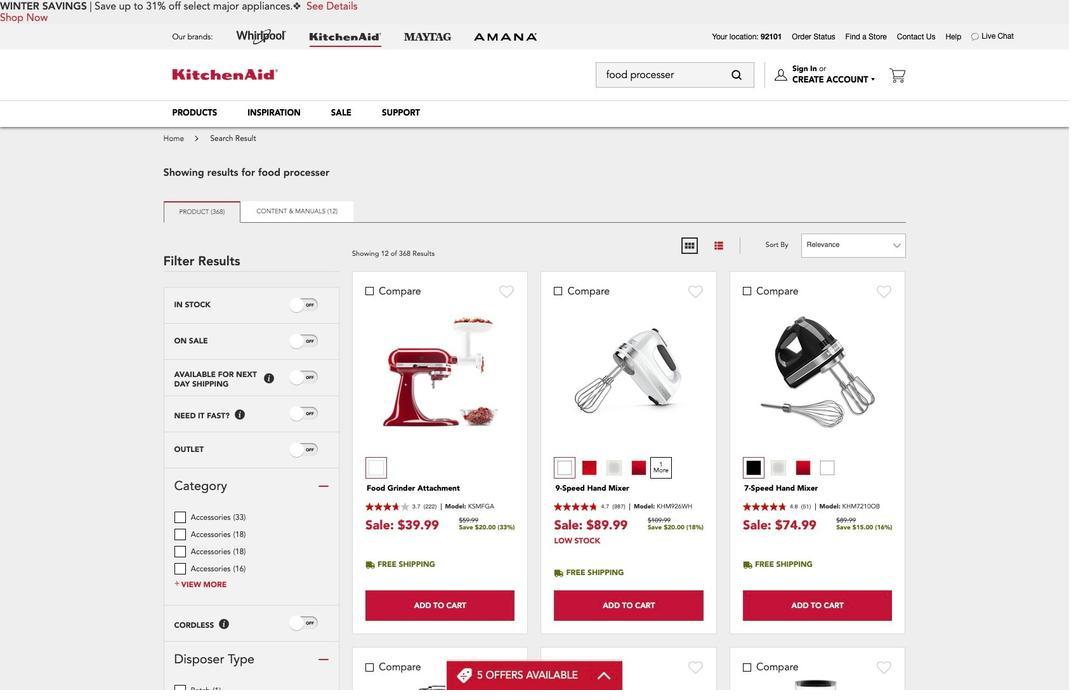 Task type: locate. For each thing, give the bounding box(es) containing it.
add to wish list image
[[878, 284, 893, 299], [500, 660, 515, 675], [878, 660, 893, 675]]

product list view image
[[714, 240, 725, 251]]

onyx black image
[[747, 460, 762, 476]]

plus image
[[174, 580, 179, 587]]

kitchenaid image
[[310, 33, 381, 40], [172, 70, 278, 80]]

tooltip right cordless element
[[219, 619, 229, 629]]

tooltip for cordless element
[[219, 619, 229, 629]]

coffee and spice grinder image
[[566, 686, 693, 690]]

need it fast? element
[[174, 411, 230, 420]]

1 horizontal spatial empire red image
[[796, 460, 811, 476]]

0 horizontal spatial tooltip
[[219, 619, 229, 629]]

on sale filter is off switch
[[306, 338, 314, 345]]

0 vertical spatial kitchenaid image
[[310, 33, 381, 40]]

add to wish list image
[[500, 284, 515, 299], [689, 284, 704, 299], [689, 660, 704, 675]]

tooltip for need it fast? element
[[235, 410, 245, 420]]

burr coffee grinder image
[[789, 675, 848, 690]]

empire red image
[[632, 460, 647, 476], [796, 460, 811, 476]]

empire red image left white icon
[[796, 460, 811, 476]]

1 horizontal spatial kitchenaid image
[[310, 33, 381, 40]]

0 horizontal spatial kitchenaid image
[[172, 70, 278, 80]]

1 vertical spatial kitchenaid image
[[172, 70, 278, 80]]

contour silver image
[[607, 460, 622, 476]]

contour silver image
[[771, 460, 786, 476]]

1 horizontal spatial tooltip
[[235, 410, 245, 420]]

candy apple red image
[[582, 460, 598, 476]]

1 vertical spatial tooltip
[[235, 410, 245, 420]]

1 empire red image from the left
[[632, 460, 647, 476]]

2 horizontal spatial tooltip
[[264, 373, 275, 384]]

0 vertical spatial tooltip
[[264, 373, 275, 384]]

maytag image
[[404, 33, 451, 40]]

tooltip
[[264, 373, 275, 384], [235, 410, 245, 420], [219, 619, 229, 629]]

blade coffee grinder image
[[397, 675, 484, 690]]

tooltip left available for next day shipping filter is off 'switch'
[[264, 373, 275, 384]]

white image
[[558, 460, 573, 476]]

empire red image right contour silver image
[[632, 460, 647, 476]]

tooltip right need it fast? element
[[235, 410, 245, 420]]

cordless filter is off switch
[[306, 620, 314, 627]]

2 empire red image from the left
[[796, 460, 811, 476]]

dialog
[[157, 100, 913, 127]]

add to wish list image for 7-speed hand mixer image
[[878, 284, 893, 299]]

tab list
[[163, 201, 906, 223]]

2 vertical spatial tooltip
[[219, 619, 229, 629]]

food grinder attachment image
[[377, 311, 504, 433]]

cordless element
[[174, 621, 214, 630]]

0 horizontal spatial empire red image
[[632, 460, 647, 476]]



Task type: describe. For each thing, give the bounding box(es) containing it.
add to wish list image for the coffee and spice grinder "image" in the right of the page
[[689, 660, 704, 675]]

add to wish list image for burr coffee grinder image
[[878, 660, 893, 675]]

outlet filter is off switch
[[306, 447, 314, 453]]

Search search field
[[596, 62, 755, 87]]

disposer type image
[[319, 654, 329, 664]]

tooltip for available for next day shipping element
[[264, 373, 275, 384]]

available for next day shipping filter is off switch
[[306, 374, 314, 381]]

7-speed hand mixer image
[[755, 310, 882, 433]]

need it fast? filter is off switch
[[306, 411, 314, 417]]

add to wish list image for blade coffee grinder image
[[500, 660, 515, 675]]

other image
[[369, 460, 384, 476]]

in stock filter is off switch
[[306, 302, 314, 309]]

9-speed hand mixer image
[[566, 312, 693, 432]]

add to wish list image for 9-speed hand mixer image
[[689, 284, 704, 299]]

category image
[[319, 481, 329, 491]]

amana image
[[474, 32, 537, 41]]

available for next day shipping element
[[174, 370, 259, 389]]

add to wish list image for food grinder attachment image
[[500, 284, 515, 299]]

white image
[[821, 460, 836, 476]]

whirlpool image
[[236, 29, 287, 44]]



Task type: vqa. For each thing, say whether or not it's contained in the screenshot.
Site Feedback image
no



